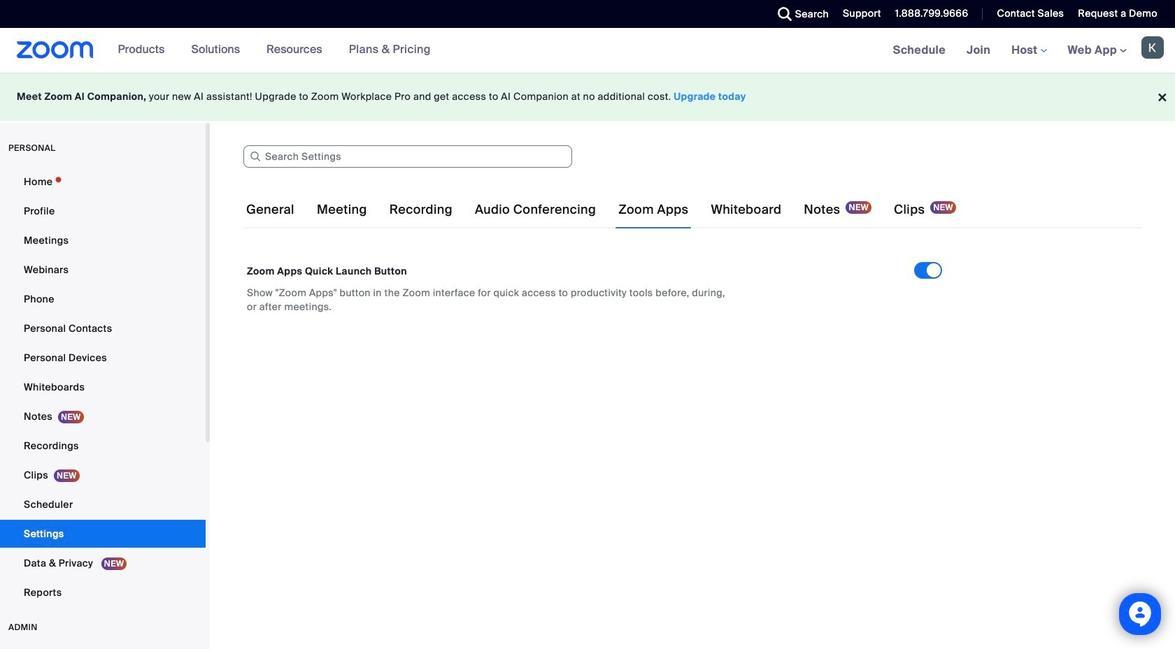 Task type: locate. For each thing, give the bounding box(es) containing it.
product information navigation
[[107, 28, 441, 73]]

meetings navigation
[[882, 28, 1175, 73]]

footer
[[0, 73, 1175, 121]]

tabs of my account settings page tab list
[[243, 190, 959, 229]]

Search Settings text field
[[243, 145, 572, 168]]

banner
[[0, 28, 1175, 73]]



Task type: vqa. For each thing, say whether or not it's contained in the screenshot.
the left meeting
no



Task type: describe. For each thing, give the bounding box(es) containing it.
personal menu menu
[[0, 168, 206, 609]]

profile picture image
[[1141, 36, 1164, 59]]

zoom logo image
[[17, 41, 93, 59]]



